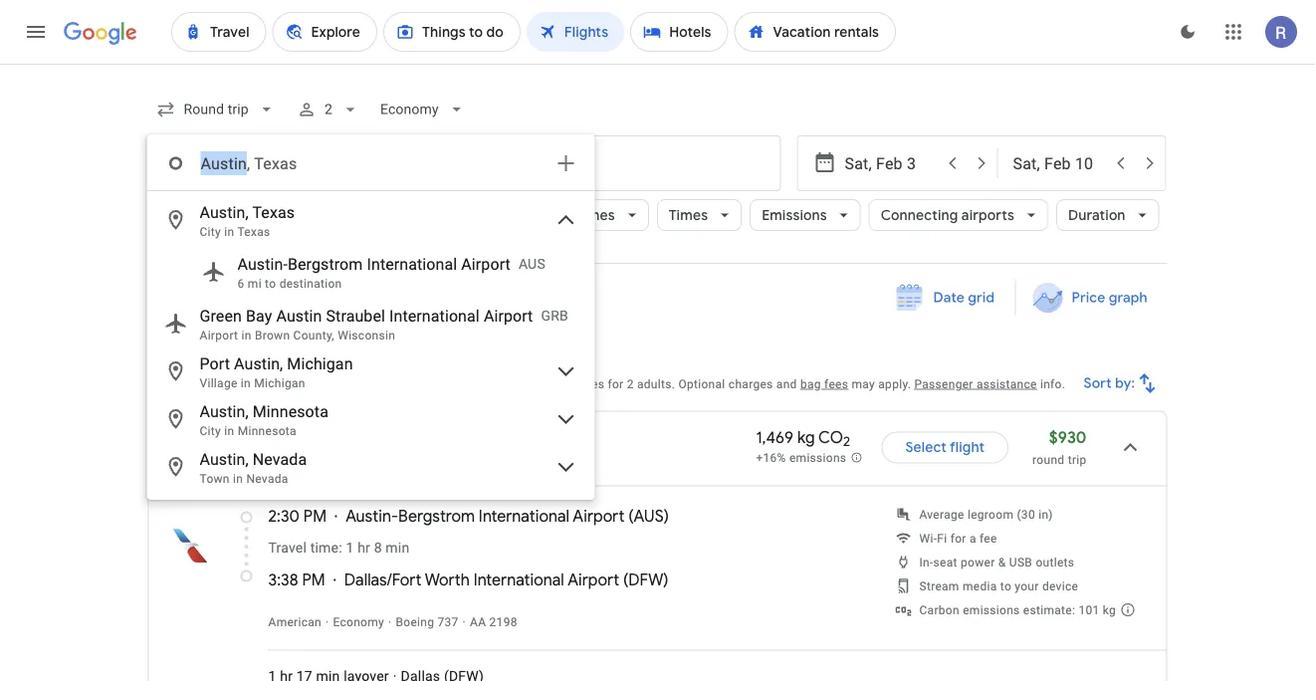 Task type: vqa. For each thing, say whether or not it's contained in the screenshot.
the convenience
yes



Task type: describe. For each thing, give the bounding box(es) containing it.
1 fees from the left
[[581, 377, 605, 391]]

price graph
[[1072, 289, 1148, 307]]

price
[[247, 377, 275, 391]]

learn more about tracked prices image
[[267, 283, 285, 301]]

bag
[[801, 377, 822, 391]]

enter your origin dialog
[[147, 134, 595, 500]]

track prices
[[182, 283, 263, 301]]

6
[[238, 277, 245, 291]]

carbon
[[920, 603, 960, 617]]

1 and from the left
[[278, 377, 299, 391]]

aus inside best departing flights "main content"
[[634, 506, 664, 526]]

emissions for carbon
[[963, 603, 1021, 617]]

3:38 pm
[[268, 570, 325, 590]]

airport for dallas/fort worth international airport ( dfw )
[[568, 570, 620, 590]]

usb
[[1010, 555, 1033, 569]]

boeing
[[396, 615, 435, 629]]

1
[[346, 540, 354, 556]]

price
[[1072, 289, 1106, 307]]

bag fees button
[[801, 377, 849, 391]]

austin- for austin-bergstrom international airport aus 6 mi to destination
[[238, 255, 288, 273]]

select
[[906, 439, 947, 457]]

fewer
[[314, 206, 353, 224]]

2:30
[[268, 506, 300, 526]]

in for texas
[[224, 225, 235, 239]]

Return text field
[[1014, 136, 1105, 190]]

austin-bergstrom international airport ( aus )
[[346, 506, 669, 526]]

airlines button
[[553, 191, 649, 239]]

1 vertical spatial minnesota
[[238, 424, 297, 438]]

connecting
[[881, 206, 958, 224]]

taxes
[[537, 377, 567, 391]]

departing
[[194, 347, 285, 372]]

in)
[[1039, 508, 1054, 521]]

date
[[934, 289, 965, 307]]

adults.
[[638, 377, 676, 391]]

filters
[[206, 206, 244, 224]]

737
[[438, 615, 459, 629]]

dallas/fort
[[344, 570, 422, 590]]

trip
[[1069, 453, 1087, 467]]

2 vertical spatial texas
[[238, 225, 271, 239]]

prices
[[222, 283, 263, 301]]

fi
[[938, 531, 948, 545]]

international for dallas/fort worth international airport ( dfw )
[[474, 570, 565, 590]]

best departing flights main content
[[148, 280, 1168, 681]]

port austin, michigan option
[[148, 348, 594, 395]]

austin-bergstrom international airport (aus) option
[[148, 244, 594, 300]]

austin, inside port austin, michigan village in michigan
[[234, 354, 283, 373]]

all filters (3)
[[186, 206, 265, 224]]

duration button
[[1056, 191, 1160, 239]]

track
[[182, 283, 218, 301]]

green
[[200, 306, 242, 325]]

0 vertical spatial  image
[[463, 615, 466, 629]]

international inside green bay austin straubel international airport grb airport in brown county, wisconsin
[[390, 306, 480, 325]]

bergstrom for austin-bergstrom international airport ( aus )
[[399, 506, 475, 526]]

apply.
[[879, 377, 912, 391]]

) for dallas/fort worth international airport ( dfw )
[[664, 570, 669, 590]]

‌, texas
[[247, 154, 297, 173]]

ranked based on price and convenience
[[148, 377, 372, 391]]

assistance
[[977, 377, 1038, 391]]

best departing flights
[[148, 347, 348, 372]]

stops
[[257, 206, 294, 224]]

sort by: button
[[1077, 360, 1168, 407]]

fee
[[980, 531, 998, 545]]

dallas/fort worth international airport ( dfw )
[[344, 570, 669, 590]]

( for aus
[[629, 506, 634, 526]]

( for dfw
[[624, 570, 629, 590]]

austin, for texas
[[200, 203, 249, 222]]

required
[[488, 377, 534, 391]]

prices include required taxes + fees for 2 adults. optional charges and bag fees may apply. passenger assistance
[[406, 377, 1038, 391]]

international for austin-bergstrom international airport aus 6 mi to destination
[[367, 255, 458, 273]]

green bay austin straubel international airport (grb) option
[[148, 300, 594, 348]]

port
[[200, 354, 230, 373]]

2 stops or fewer button
[[234, 199, 387, 231]]

airport for austin-bergstrom international airport aus 6 mi to destination
[[462, 255, 511, 273]]

main menu image
[[24, 20, 48, 44]]

3 – 10,
[[325, 283, 366, 301]]

feb 3 – 10, 2024
[[297, 283, 403, 301]]

include
[[444, 377, 485, 391]]

charges
[[729, 377, 774, 391]]

to inside best departing flights "main content"
[[1001, 579, 1012, 593]]

texas for ‌, texas
[[254, 154, 297, 173]]

sort by:
[[1085, 375, 1136, 392]]

or
[[297, 206, 311, 224]]

2 fees from the left
[[825, 377, 849, 391]]

passenger assistance button
[[915, 377, 1038, 391]]

times
[[669, 206, 708, 224]]

1,469 kg co 2
[[756, 427, 851, 450]]

departure
[[241, 437, 317, 458]]

average
[[920, 508, 965, 521]]

texas for austin, texas city in texas
[[252, 203, 295, 222]]

1 horizontal spatial for
[[951, 531, 967, 545]]

austin, for nevada
[[200, 450, 249, 469]]

emissions for +16%
[[790, 451, 847, 465]]

aa
[[470, 615, 486, 629]]

&
[[999, 555, 1007, 569]]

american
[[268, 615, 322, 629]]

time:
[[310, 540, 342, 556]]

passenger
[[915, 377, 974, 391]]

0 horizontal spatial  image
[[393, 668, 397, 681]]

austin
[[276, 306, 322, 325]]

2 right filters
[[246, 206, 254, 224]]

flight
[[950, 439, 985, 457]]

wi-fi for a fee
[[920, 531, 998, 545]]

toggle nearby airports for austin, nevada image
[[554, 455, 578, 479]]

a
[[970, 531, 977, 545]]

round
[[1033, 453, 1065, 467]]

date grid
[[934, 289, 995, 307]]

may
[[852, 377, 876, 391]]

in-seat power & usb outlets
[[920, 555, 1075, 569]]

carbon emissions estimate: 101 kg
[[920, 603, 1117, 617]]

travel
[[268, 540, 307, 556]]

0 vertical spatial nevada
[[253, 450, 307, 469]]



Task type: locate. For each thing, give the bounding box(es) containing it.
austin, texas city in texas
[[200, 203, 295, 239]]

0 vertical spatial texas
[[254, 154, 297, 173]]

 image
[[463, 615, 466, 629], [393, 668, 397, 681]]

list box containing austin, texas
[[148, 191, 594, 499]]

1 vertical spatial aus
[[634, 506, 664, 526]]

1 vertical spatial city
[[200, 424, 221, 438]]

city for austin, minnesota
[[200, 424, 221, 438]]

in for nevada
[[233, 472, 243, 486]]

international down 2024
[[390, 306, 480, 325]]

fees right +
[[581, 377, 605, 391]]

1 ) from the top
[[664, 506, 669, 526]]

1 horizontal spatial emissions
[[963, 603, 1021, 617]]

1 vertical spatial )
[[664, 570, 669, 590]]

1 horizontal spatial kg
[[1104, 603, 1117, 617]]

)
[[664, 506, 669, 526], [664, 570, 669, 590]]

1 vertical spatial emissions
[[963, 603, 1021, 617]]

nevada down departure
[[246, 472, 289, 486]]

austin, texas option
[[148, 196, 594, 244]]

) for austin-bergstrom international airport ( aus )
[[664, 506, 669, 526]]

travel time: 1 hr 8 min
[[268, 540, 410, 556]]

1 vertical spatial nevada
[[246, 472, 289, 486]]

optional
[[679, 377, 726, 391]]

minnesota up austin, nevada town in nevada
[[238, 424, 297, 438]]

list box
[[148, 191, 594, 499]]

3:38
[[268, 570, 299, 590]]

by:
[[1116, 375, 1136, 392]]

min
[[386, 540, 410, 556]]

international up 2198
[[474, 570, 565, 590]]

austin, minnesota city in minnesota
[[200, 402, 329, 438]]

aa 2198
[[470, 615, 518, 629]]

list box inside enter your origin dialog
[[148, 191, 594, 499]]

austin- up mi
[[238, 255, 288, 273]]

1 horizontal spatial to
[[1001, 579, 1012, 593]]

sort
[[1085, 375, 1113, 392]]

pm
[[304, 506, 327, 526], [302, 570, 325, 590]]

airport inside austin-bergstrom international airport aus 6 mi to destination
[[462, 255, 511, 273]]

None search field
[[147, 86, 1168, 500]]

boeing 737
[[396, 615, 459, 629]]

to inside austin-bergstrom international airport aus 6 mi to destination
[[265, 277, 276, 291]]

1 vertical spatial michigan
[[254, 377, 306, 391]]

0 horizontal spatial fees
[[581, 377, 605, 391]]

in for minnesota
[[224, 424, 235, 438]]

0 horizontal spatial bergstrom
[[288, 255, 363, 273]]

bergstrom up destination
[[288, 255, 363, 273]]

austin- inside austin-bergstrom international airport aus 6 mi to destination
[[238, 255, 288, 273]]

austin, inside the austin, texas city in texas
[[200, 203, 249, 222]]

0 vertical spatial )
[[664, 506, 669, 526]]

2 up where else? text box
[[325, 101, 333, 118]]

michigan up austin, minnesota city in minnesota
[[254, 377, 306, 391]]

1 vertical spatial  image
[[393, 668, 397, 681]]

in up austin, nevada town in nevada
[[224, 424, 235, 438]]

average legroom (30 in)
[[920, 508, 1054, 521]]

0 vertical spatial michigan
[[287, 354, 353, 373]]

in down all filters (3)
[[224, 225, 235, 239]]

0 horizontal spatial to
[[265, 277, 276, 291]]

austin, for minnesota
[[200, 402, 249, 421]]

and right price
[[278, 377, 299, 391]]

pm right 2:30
[[304, 506, 327, 526]]

1 vertical spatial texas
[[252, 203, 295, 222]]

stream media to your device
[[920, 579, 1079, 593]]

1 horizontal spatial fees
[[825, 377, 849, 391]]

prices
[[406, 377, 441, 391]]

international down toggle nearby airports for austin, nevada image in the left bottom of the page
[[479, 506, 570, 526]]

2:30 pm
[[268, 506, 327, 526]]

on
[[230, 377, 244, 391]]

hr
[[358, 540, 371, 556]]

austin- for austin-bergstrom international airport ( aus )
[[346, 506, 399, 526]]

pm right 3:38
[[302, 570, 325, 590]]

austin, nevada town in nevada
[[200, 450, 307, 486]]

city down based
[[200, 424, 221, 438]]

2 ) from the top
[[664, 570, 669, 590]]

fees
[[581, 377, 605, 391], [825, 377, 849, 391]]

‌,
[[247, 154, 250, 173]]

city down filters
[[200, 225, 221, 239]]

green bay austin straubel international airport grb airport in brown county, wisconsin
[[200, 306, 569, 343]]

(
[[629, 506, 634, 526], [624, 570, 629, 590]]

austin, nevada option
[[148, 443, 594, 491]]

aus up dfw
[[634, 506, 664, 526]]

2 up +16% emissions
[[844, 433, 851, 450]]

select flight button
[[882, 424, 1009, 472]]

2 inside 1,469 kg co 2
[[844, 433, 851, 450]]

1 vertical spatial to
[[1001, 579, 1012, 593]]

in-
[[920, 555, 934, 569]]

airports
[[962, 206, 1015, 224]]

1 vertical spatial pm
[[302, 570, 325, 590]]

to left the your
[[1001, 579, 1012, 593]]

carbon emissions estimate: 101 kilograms element
[[920, 603, 1117, 617]]

1,469
[[756, 427, 794, 448]]

wi-
[[920, 531, 938, 545]]

kg
[[798, 427, 815, 448], [1104, 603, 1117, 617]]

0 vertical spatial austin-
[[238, 255, 288, 273]]

0 vertical spatial city
[[200, 225, 221, 239]]

airlines
[[565, 206, 615, 224]]

0 horizontal spatial and
[[278, 377, 299, 391]]

in right town
[[233, 472, 243, 486]]

None field
[[148, 92, 285, 128], [372, 92, 475, 128], [148, 92, 285, 128], [372, 92, 475, 128]]

0 vertical spatial aus
[[519, 256, 546, 272]]

aus
[[519, 256, 546, 272], [634, 506, 664, 526]]

2
[[325, 101, 333, 118], [246, 206, 254, 224], [627, 377, 634, 391], [844, 433, 851, 450]]

outlets
[[1036, 555, 1075, 569]]

in inside austin, nevada town in nevada
[[233, 472, 243, 486]]

2024
[[369, 283, 403, 301]]

texas left or
[[252, 203, 295, 222]]

for left 'adults.'
[[608, 377, 624, 391]]

michigan up convenience
[[287, 354, 353, 373]]

0 vertical spatial pm
[[304, 506, 327, 526]]

wisconsin
[[338, 329, 396, 343]]

None text field
[[469, 135, 781, 191]]

austin-bergstrom international airport aus 6 mi to destination
[[238, 255, 546, 291]]

in inside green bay austin straubel international airport grb airport in brown county, wisconsin
[[242, 329, 252, 343]]

bergstrom inside best departing flights "main content"
[[399, 506, 475, 526]]

toggle nearby airports for austin, texas image
[[554, 208, 578, 232]]

device
[[1043, 579, 1079, 593]]

1 vertical spatial austin-
[[346, 506, 399, 526]]

price graph button
[[1020, 280, 1164, 316]]

estimate:
[[1024, 603, 1076, 617]]

 image down 'boeing'
[[393, 668, 397, 681]]

1 city from the top
[[200, 225, 221, 239]]

change appearance image
[[1165, 8, 1212, 56]]

emissions
[[790, 451, 847, 465], [963, 603, 1021, 617]]

(3)
[[248, 206, 265, 224]]

all
[[186, 206, 203, 224]]

graph
[[1109, 289, 1148, 307]]

austin- up 8 on the bottom of page
[[346, 506, 399, 526]]

international inside austin-bergstrom international airport aus 6 mi to destination
[[367, 255, 458, 273]]

1 vertical spatial for
[[951, 531, 967, 545]]

0 vertical spatial (
[[629, 506, 634, 526]]

economy
[[333, 615, 385, 629]]

origin, select multiple airports image
[[554, 151, 578, 175]]

convenience
[[302, 377, 372, 391]]

1 horizontal spatial aus
[[634, 506, 664, 526]]

austin, inside austin, nevada town in nevada
[[200, 450, 249, 469]]

toggle nearby airports for port austin, michigan image
[[554, 360, 578, 384]]

austin- inside best departing flights "main content"
[[346, 506, 399, 526]]

city for austin, texas
[[200, 225, 221, 239]]

minnesota up departure
[[253, 402, 329, 421]]

0 horizontal spatial kg
[[798, 427, 815, 448]]

minnesota
[[253, 402, 329, 421], [238, 424, 297, 438]]

0 vertical spatial kg
[[798, 427, 815, 448]]

texas right "‌,"
[[254, 154, 297, 173]]

930 US dollars text field
[[1050, 427, 1087, 448]]

emissions down "stream media to your device"
[[963, 603, 1021, 617]]

1 vertical spatial (
[[624, 570, 629, 590]]

2 city from the top
[[200, 424, 221, 438]]

pm for 2:30 pm
[[304, 506, 327, 526]]

Departure text field
[[845, 136, 937, 190]]

austin-
[[238, 255, 288, 273], [346, 506, 399, 526]]

texas down the (3)
[[238, 225, 271, 239]]

fees right the bag
[[825, 377, 849, 391]]

1 vertical spatial kg
[[1104, 603, 1117, 617]]

grb
[[541, 307, 569, 324]]

0 vertical spatial for
[[608, 377, 624, 391]]

1 vertical spatial bergstrom
[[399, 506, 475, 526]]

emissions down 1,469 kg co 2
[[790, 451, 847, 465]]

2198
[[490, 615, 518, 629]]

in inside the austin, texas city in texas
[[224, 225, 235, 239]]

aus up grb
[[519, 256, 546, 272]]

power
[[961, 555, 996, 569]]

village
[[200, 377, 238, 391]]

1 horizontal spatial and
[[777, 377, 798, 391]]

connecting airports button
[[869, 191, 1048, 239]]

to right mi
[[265, 277, 276, 291]]

austin, minnesota option
[[148, 395, 594, 443]]

Where else? text field
[[200, 139, 542, 187]]

1 horizontal spatial austin-
[[346, 506, 399, 526]]

times button
[[657, 191, 742, 239]]

town
[[200, 472, 230, 486]]

your
[[1015, 579, 1040, 593]]

austin, inside austin, minnesota city in minnesota
[[200, 402, 249, 421]]

2 button
[[289, 86, 368, 133]]

0 vertical spatial bergstrom
[[288, 255, 363, 273]]

Arrival time: 3:38 PM. text field
[[268, 570, 325, 590]]

1 horizontal spatial  image
[[463, 615, 466, 629]]

destination
[[280, 277, 342, 291]]

bergstrom inside austin-bergstrom international airport aus 6 mi to destination
[[288, 255, 363, 273]]

best
[[148, 347, 189, 372]]

 image left aa
[[463, 615, 466, 629]]

loading results progress bar
[[0, 64, 1316, 68]]

and
[[278, 377, 299, 391], [777, 377, 798, 391]]

kg right 101
[[1104, 603, 1117, 617]]

dfw
[[629, 570, 664, 590]]

0 horizontal spatial aus
[[519, 256, 546, 272]]

city inside austin, minnesota city in minnesota
[[200, 424, 221, 438]]

bergstrom
[[288, 255, 363, 273], [399, 506, 475, 526]]

$930 round trip
[[1033, 427, 1087, 467]]

0 vertical spatial emissions
[[790, 451, 847, 465]]

in down best departing flights
[[241, 377, 251, 391]]

kg inside 1,469 kg co 2
[[798, 427, 815, 448]]

Departure time: 2:30 PM. text field
[[268, 506, 327, 526]]

find the best price region
[[148, 280, 1168, 332]]

emissions button
[[750, 191, 861, 239]]

city inside the austin, texas city in texas
[[200, 225, 221, 239]]

in down the bay
[[242, 329, 252, 343]]

international up 2024
[[367, 255, 458, 273]]

kg up +16% emissions
[[798, 427, 815, 448]]

emissions
[[762, 206, 827, 224]]

international for austin-bergstrom international airport ( aus )
[[479, 506, 570, 526]]

0 vertical spatial to
[[265, 277, 276, 291]]

2 and from the left
[[777, 377, 798, 391]]

0 horizontal spatial austin-
[[238, 255, 288, 273]]

1 horizontal spatial bergstrom
[[399, 506, 475, 526]]

grid
[[969, 289, 995, 307]]

nevada
[[253, 450, 307, 469], [246, 472, 289, 486]]

bergstrom for austin-bergstrom international airport aus 6 mi to destination
[[288, 255, 363, 273]]

0 horizontal spatial emissions
[[790, 451, 847, 465]]

and left the bag
[[777, 377, 798, 391]]

in inside port austin, michigan village in michigan
[[241, 377, 251, 391]]

+16% emissions
[[756, 451, 847, 465]]

0 horizontal spatial for
[[608, 377, 624, 391]]

connecting airports
[[881, 206, 1015, 224]]

2 stops or fewer
[[246, 206, 353, 224]]

2 left 'adults.'
[[627, 377, 634, 391]]

bergstrom up min
[[399, 506, 475, 526]]

0 vertical spatial minnesota
[[253, 402, 329, 421]]

in inside austin, minnesota city in minnesota
[[224, 424, 235, 438]]

aus inside austin-bergstrom international airport aus 6 mi to destination
[[519, 256, 546, 272]]

airport
[[462, 255, 511, 273], [484, 306, 533, 325], [200, 329, 238, 343], [573, 506, 625, 526], [568, 570, 620, 590]]

worth
[[425, 570, 470, 590]]

pm for 3:38 pm
[[302, 570, 325, 590]]

none search field containing ‌, texas
[[147, 86, 1168, 500]]

airport for austin-bergstrom international airport ( aus )
[[573, 506, 625, 526]]

for left the a
[[951, 531, 967, 545]]

city
[[200, 225, 221, 239], [200, 424, 221, 438]]

toggle nearby airports for austin, minnesota image
[[554, 407, 578, 431]]

legroom
[[968, 508, 1014, 521]]

$930
[[1050, 427, 1087, 448]]

bay
[[246, 306, 272, 325]]

nevada down austin, minnesota city in minnesota
[[253, 450, 307, 469]]



